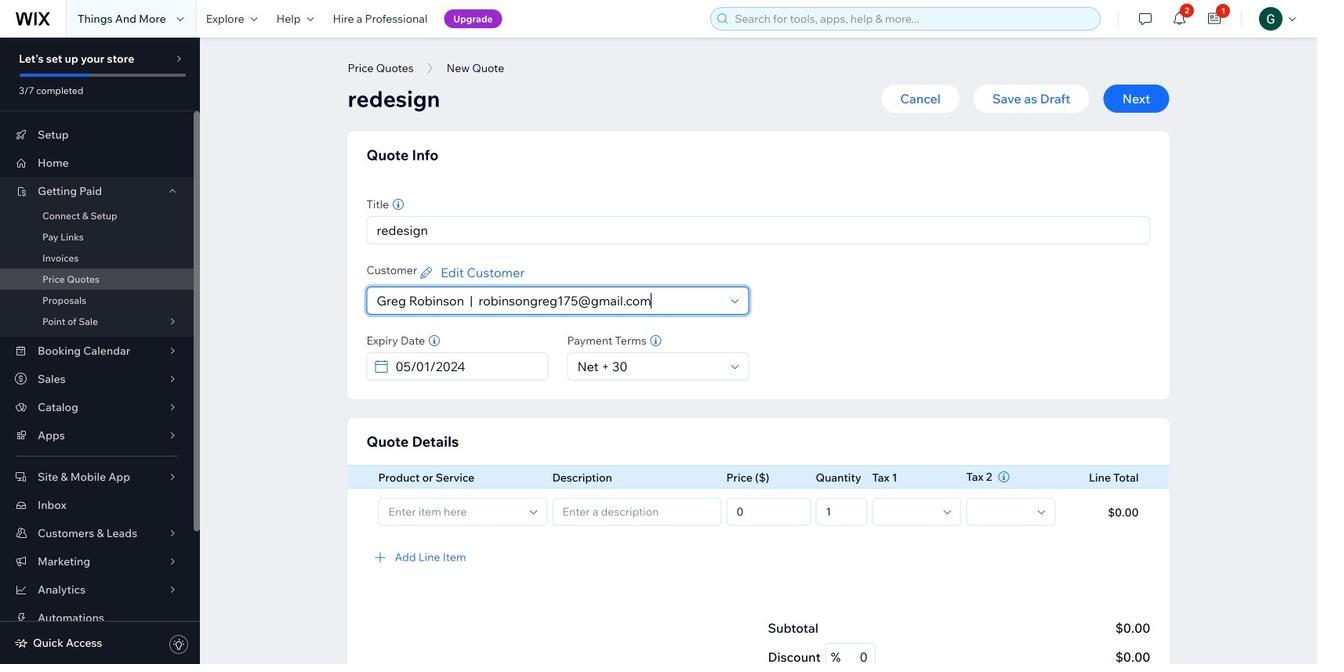 Task type: describe. For each thing, give the bounding box(es) containing it.
Give this quote a title, e.g., Redesign of Website. field
[[372, 217, 1145, 244]]

Choose a contact field
[[372, 288, 726, 314]]

Search for tools, apps, help & more... field
[[730, 8, 1096, 30]]

sidebar element
[[0, 38, 200, 665]]



Task type: locate. For each thing, give the bounding box(es) containing it.
None text field
[[821, 499, 862, 526]]

None text field
[[732, 499, 806, 526]]

Enter a description field
[[558, 499, 716, 526]]

None field
[[391, 354, 543, 380], [573, 354, 726, 380], [878, 499, 939, 526], [972, 499, 1033, 526], [391, 354, 543, 380], [573, 354, 726, 380], [878, 499, 939, 526], [972, 499, 1033, 526]]

None number field
[[841, 645, 870, 665]]

Enter item here field
[[384, 499, 525, 526]]



Task type: vqa. For each thing, say whether or not it's contained in the screenshot.
search for tools, apps, help & more... field in the top of the page
yes



